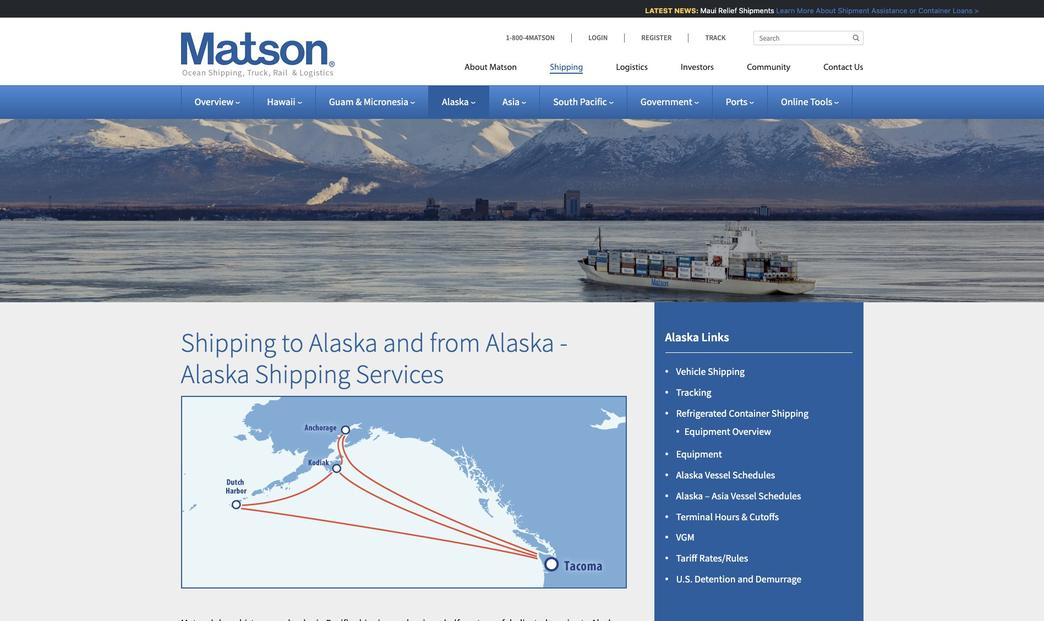 Task type: locate. For each thing, give the bounding box(es) containing it.
asia right –
[[712, 489, 729, 502]]

0 horizontal spatial container
[[729, 407, 770, 419]]

and inside alaska links section
[[738, 573, 754, 585]]

asia
[[503, 95, 520, 108], [712, 489, 729, 502]]

4matson
[[525, 33, 555, 42]]

alaska
[[442, 95, 469, 108], [309, 326, 378, 359], [486, 326, 555, 359], [665, 329, 699, 344], [181, 357, 250, 390], [676, 469, 703, 481], [676, 489, 703, 502]]

schedules up 'alaska – asia vessel schedules'
[[733, 469, 775, 481]]

1 vertical spatial asia
[[712, 489, 729, 502]]

relief
[[716, 6, 735, 15]]

& right guam
[[356, 95, 362, 108]]

schedules
[[733, 469, 775, 481], [759, 489, 801, 502]]

shipment
[[836, 6, 867, 15]]

0 horizontal spatial and
[[383, 326, 425, 359]]

0 vertical spatial overview
[[195, 95, 234, 108]]

0 vertical spatial asia
[[503, 95, 520, 108]]

tacoma image
[[489, 502, 613, 621]]

online tools
[[781, 95, 833, 108]]

1 horizontal spatial about
[[814, 6, 834, 15]]

equipment overview link
[[685, 425, 771, 438]]

1-800-4matson link
[[506, 33, 571, 42]]

login
[[589, 33, 608, 42]]

latest
[[643, 6, 670, 15]]

1 horizontal spatial asia
[[712, 489, 729, 502]]

0 vertical spatial vessel
[[705, 469, 731, 481]]

equipment for equipment overview
[[685, 425, 730, 438]]

vessel up terminal hours & cutoffs 'link'
[[731, 489, 757, 502]]

equipment
[[685, 425, 730, 438], [676, 448, 722, 460]]

tools
[[811, 95, 833, 108]]

terminal
[[676, 510, 713, 523]]

vehicle shipping
[[676, 365, 745, 378]]

about right more
[[814, 6, 834, 15]]

1 horizontal spatial container
[[916, 6, 949, 15]]

& right hours
[[742, 510, 748, 523]]

vessel up –
[[705, 469, 731, 481]]

government link
[[641, 95, 699, 108]]

blue matson logo with ocean, shipping, truck, rail and logistics written beneath it. image
[[181, 32, 335, 78]]

assistance
[[869, 6, 905, 15]]

equipment down refrigerated
[[685, 425, 730, 438]]

1 vertical spatial and
[[738, 573, 754, 585]]

south
[[553, 95, 578, 108]]

equipment link
[[676, 448, 722, 460]]

more
[[795, 6, 812, 15]]

guam & micronesia
[[329, 95, 409, 108]]

container inside alaska links section
[[729, 407, 770, 419]]

asia link
[[503, 95, 526, 108]]

equipment up alaska vessel schedules
[[676, 448, 722, 460]]

container
[[916, 6, 949, 15], [729, 407, 770, 419]]

investors link
[[665, 58, 731, 80]]

dutch harbour image
[[173, 442, 297, 566]]

1 vertical spatial about
[[465, 63, 488, 72]]

tracking
[[676, 386, 712, 398]]

loans
[[951, 6, 970, 15]]

1 horizontal spatial &
[[742, 510, 748, 523]]

0 vertical spatial about
[[814, 6, 834, 15]]

1 vertical spatial &
[[742, 510, 748, 523]]

and
[[383, 326, 425, 359], [738, 573, 754, 585]]

&
[[356, 95, 362, 108], [742, 510, 748, 523]]

1 horizontal spatial and
[[738, 573, 754, 585]]

services
[[356, 357, 444, 390]]

overview
[[195, 95, 234, 108], [732, 425, 771, 438]]

track
[[705, 33, 726, 42]]

track link
[[688, 33, 726, 42]]

1 vertical spatial overview
[[732, 425, 771, 438]]

1 vertical spatial schedules
[[759, 489, 801, 502]]

0 vertical spatial schedules
[[733, 469, 775, 481]]

container right or in the top right of the page
[[916, 6, 949, 15]]

0 vertical spatial &
[[356, 95, 362, 108]]

logistics
[[616, 63, 648, 72]]

equipment for equipment link
[[676, 448, 722, 460]]

to
[[282, 326, 304, 359]]

None search field
[[753, 31, 864, 45]]

vessel
[[705, 469, 731, 481], [731, 489, 757, 502]]

and left from
[[383, 326, 425, 359]]

1 vertical spatial equipment
[[676, 448, 722, 460]]

alaska link
[[442, 95, 476, 108]]

from
[[430, 326, 480, 359]]

container up the equipment overview link
[[729, 407, 770, 419]]

shipping
[[550, 63, 583, 72], [181, 326, 276, 359], [255, 357, 350, 390], [708, 365, 745, 378], [772, 407, 809, 419]]

and down rates/rules at the right bottom of page
[[738, 573, 754, 585]]

refrigerated container shipping
[[676, 407, 809, 419]]

asia inside alaska links section
[[712, 489, 729, 502]]

0 horizontal spatial about
[[465, 63, 488, 72]]

schedules up cutoffs
[[759, 489, 801, 502]]

0 vertical spatial container
[[916, 6, 949, 15]]

1 horizontal spatial overview
[[732, 425, 771, 438]]

about
[[814, 6, 834, 15], [465, 63, 488, 72]]

top menu navigation
[[465, 58, 864, 80]]

register
[[642, 33, 672, 42]]

0 vertical spatial equipment
[[685, 425, 730, 438]]

about matson link
[[465, 58, 534, 80]]

learn more about shipment assistance or container loans > link
[[774, 6, 977, 15]]

refrigerated
[[676, 407, 727, 419]]

1-
[[506, 33, 512, 42]]

asia down about matson 'link'
[[503, 95, 520, 108]]

u.s.
[[676, 573, 693, 585]]

1 vertical spatial container
[[729, 407, 770, 419]]

ports
[[726, 95, 748, 108]]

micronesia
[[364, 95, 409, 108]]

alaska vessel schedules
[[676, 469, 775, 481]]

south pacific link
[[553, 95, 614, 108]]

0 horizontal spatial &
[[356, 95, 362, 108]]

logistics link
[[600, 58, 665, 80]]

investors
[[681, 63, 714, 72]]

tariff rates/rules link
[[676, 552, 748, 564]]

maui
[[698, 6, 714, 15]]

0 horizontal spatial overview
[[195, 95, 234, 108]]

about left matson
[[465, 63, 488, 72]]

0 vertical spatial and
[[383, 326, 425, 359]]



Task type: describe. For each thing, give the bounding box(es) containing it.
0 horizontal spatial asia
[[503, 95, 520, 108]]

vehicle shipping link
[[676, 365, 745, 378]]

guam & micronesia link
[[329, 95, 415, 108]]

shipments
[[737, 6, 772, 15]]

terminal hours & cutoffs link
[[676, 510, 779, 523]]

register link
[[624, 33, 688, 42]]

alaska services image
[[181, 396, 627, 588]]

about inside 'link'
[[465, 63, 488, 72]]

vgm
[[676, 531, 695, 544]]

shipping link
[[534, 58, 600, 80]]

Search search field
[[753, 31, 864, 45]]

alaska links section
[[641, 302, 877, 621]]

community
[[747, 63, 791, 72]]

anchorage image
[[284, 368, 407, 492]]

news:
[[672, 6, 696, 15]]

or
[[907, 6, 914, 15]]

alaska – asia vessel schedules
[[676, 489, 801, 502]]

matson
[[490, 63, 517, 72]]

alaska links
[[665, 329, 729, 344]]

south pacific
[[553, 95, 607, 108]]

rates/rules
[[700, 552, 748, 564]]

& inside alaska links section
[[742, 510, 748, 523]]

hawaii link
[[267, 95, 302, 108]]

shipping to alaska and from alaska - alaska shipping services
[[181, 326, 568, 390]]

ports link
[[726, 95, 754, 108]]

login link
[[571, 33, 624, 42]]

and inside the shipping to alaska and from alaska - alaska shipping services
[[383, 326, 425, 359]]

refrigerated container shipping link
[[676, 407, 809, 419]]

pacific
[[580, 95, 607, 108]]

hours
[[715, 510, 740, 523]]

1-800-4matson
[[506, 33, 555, 42]]

banner image
[[0, 101, 1044, 302]]

online
[[781, 95, 809, 108]]

online tools link
[[781, 95, 839, 108]]

guam
[[329, 95, 354, 108]]

tariff
[[676, 552, 698, 564]]

links
[[702, 329, 729, 344]]

1 vertical spatial vessel
[[731, 489, 757, 502]]

demurrage
[[756, 573, 802, 585]]

800-
[[512, 33, 525, 42]]

community link
[[731, 58, 807, 80]]

alaska – asia vessel schedules link
[[676, 489, 801, 502]]

us
[[854, 63, 864, 72]]

–
[[705, 489, 710, 502]]

overview link
[[195, 95, 240, 108]]

cutoffs
[[750, 510, 779, 523]]

learn
[[774, 6, 793, 15]]

kodiak image
[[275, 406, 399, 530]]

vgm link
[[676, 531, 695, 544]]

terminal hours & cutoffs
[[676, 510, 779, 523]]

detention
[[695, 573, 736, 585]]

u.s. detention and demurrage
[[676, 573, 802, 585]]

shipping inside top menu navigation
[[550, 63, 583, 72]]

vehicle
[[676, 365, 706, 378]]

contact us link
[[807, 58, 864, 80]]

contact us
[[824, 63, 864, 72]]

equipment overview
[[685, 425, 771, 438]]

search image
[[853, 34, 860, 41]]

-
[[560, 326, 568, 359]]

government
[[641, 95, 692, 108]]

alaska vessel schedules link
[[676, 469, 775, 481]]

about matson
[[465, 63, 517, 72]]

tracking link
[[676, 386, 712, 398]]

contact
[[824, 63, 853, 72]]

tariff rates/rules
[[676, 552, 748, 564]]

hawaii
[[267, 95, 295, 108]]

latest news: maui relief shipments learn more about shipment assistance or container loans >
[[643, 6, 977, 15]]

>
[[972, 6, 977, 15]]

overview inside alaska links section
[[732, 425, 771, 438]]

u.s. detention and demurrage link
[[676, 573, 802, 585]]



Task type: vqa. For each thing, say whether or not it's contained in the screenshot.
About Matson on the top left
yes



